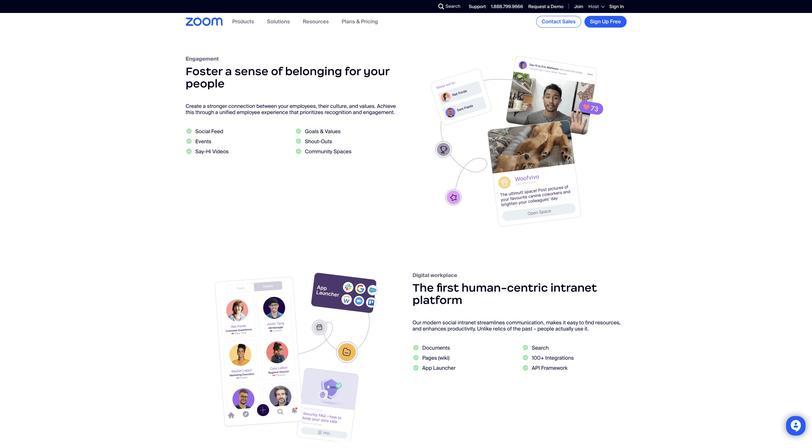 Task type: vqa. For each thing, say whether or not it's contained in the screenshot.
services
no



Task type: locate. For each thing, give the bounding box(es) containing it.
feed
[[211, 128, 224, 135]]

& for plans
[[357, 18, 360, 25]]

products button
[[232, 18, 254, 25]]

1 horizontal spatial your
[[364, 64, 390, 79]]

of
[[271, 64, 283, 79], [508, 326, 512, 333]]

0 vertical spatial your
[[364, 64, 390, 79]]

0 vertical spatial people
[[186, 77, 225, 91]]

of inside engagement foster a sense of belonging for your people
[[271, 64, 283, 79]]

1 vertical spatial your
[[279, 103, 289, 110]]

search right search image
[[446, 3, 461, 9]]

a
[[548, 4, 550, 9], [225, 64, 232, 79], [203, 103, 206, 110], [215, 109, 218, 116]]

connection
[[229, 103, 255, 110]]

and
[[349, 103, 358, 110], [353, 109, 362, 116], [413, 326, 422, 333]]

sign
[[610, 4, 619, 9], [590, 18, 601, 25]]

0 vertical spatial intranet
[[551, 281, 597, 295]]

unlike
[[478, 326, 492, 333]]

and left the 'modern'
[[413, 326, 422, 333]]

culture,
[[331, 103, 348, 110]]

your right the for
[[364, 64, 390, 79]]

engagement image
[[413, 56, 627, 227]]

1 horizontal spatial sign
[[610, 4, 619, 9]]

1 horizontal spatial intranet
[[551, 281, 597, 295]]

join
[[575, 4, 584, 9]]

search
[[446, 3, 461, 9], [532, 345, 549, 352]]

free
[[611, 18, 622, 25]]

engagement
[[186, 55, 219, 62]]

0 vertical spatial of
[[271, 64, 283, 79]]

the
[[413, 281, 434, 295]]

employee
[[237, 109, 260, 116]]

shout-
[[305, 138, 321, 145]]

of right sense
[[271, 64, 283, 79]]

0 horizontal spatial &
[[320, 128, 324, 135]]

a right create
[[203, 103, 206, 110]]

videos
[[213, 148, 229, 155]]

people right –
[[538, 326, 555, 333]]

search image
[[439, 4, 444, 9]]

1 vertical spatial people
[[538, 326, 555, 333]]

engagement.
[[363, 109, 395, 116]]

a left demo
[[548, 4, 550, 9]]

1 horizontal spatial of
[[508, 326, 512, 333]]

launcher
[[434, 365, 456, 372]]

modern
[[423, 320, 442, 326]]

solutions button
[[267, 18, 290, 25]]

it.
[[585, 326, 589, 333]]

digital workplace the first human-centric intranet platform
[[413, 272, 597, 308]]

social
[[195, 128, 210, 135]]

employees,
[[290, 103, 317, 110]]

(wiki)
[[439, 355, 450, 362]]

app
[[423, 365, 432, 372]]

people inside our modern social intranet streamlines communication, makes it easy to find resources, and enhances productivity. unlike relics of the past – people actually use it.
[[538, 326, 555, 333]]

centric
[[507, 281, 548, 295]]

1 horizontal spatial &
[[357, 18, 360, 25]]

achieve
[[377, 103, 396, 110]]

digital
[[413, 272, 430, 279]]

through
[[196, 109, 214, 116]]

people
[[186, 77, 225, 91], [538, 326, 555, 333]]

0 vertical spatial search
[[446, 3, 461, 9]]

0 horizontal spatial your
[[279, 103, 289, 110]]

plans
[[342, 18, 355, 25]]

a inside engagement foster a sense of belonging for your people
[[225, 64, 232, 79]]

intranet inside digital workplace the first human-centric intranet platform
[[551, 281, 597, 295]]

use
[[575, 326, 584, 333]]

& right goals
[[320, 128, 324, 135]]

a left sense
[[225, 64, 232, 79]]

0 vertical spatial &
[[357, 18, 360, 25]]

and right recognition
[[353, 109, 362, 116]]

0 vertical spatial sign
[[610, 4, 619, 9]]

hi
[[206, 148, 211, 155]]

our
[[413, 320, 422, 326]]

1.888.799.9666
[[492, 4, 524, 9]]

pages
[[423, 355, 437, 362]]

unified
[[220, 109, 236, 116]]

0 horizontal spatial of
[[271, 64, 283, 79]]

actually
[[556, 326, 574, 333]]

0 horizontal spatial search
[[446, 3, 461, 9]]

find
[[586, 320, 595, 326]]

& right the plans
[[357, 18, 360, 25]]

0 horizontal spatial people
[[186, 77, 225, 91]]

stronger
[[207, 103, 227, 110]]

resources button
[[303, 18, 329, 25]]

say-hi videos
[[195, 148, 229, 155]]

people down engagement
[[186, 77, 225, 91]]

None search field
[[415, 1, 440, 12]]

your
[[364, 64, 390, 79], [279, 103, 289, 110]]

your left the that
[[279, 103, 289, 110]]

app launcher
[[423, 365, 456, 372]]

0 horizontal spatial intranet
[[458, 320, 476, 326]]

request a demo
[[529, 4, 564, 9]]

sign in link
[[610, 4, 624, 9]]

search image
[[439, 4, 444, 9]]

support link
[[469, 4, 486, 9]]

1 vertical spatial sign
[[590, 18, 601, 25]]

pages (wiki)
[[423, 355, 450, 362]]

of left the on the bottom right of the page
[[508, 326, 512, 333]]

0 horizontal spatial sign
[[590, 18, 601, 25]]

that
[[290, 109, 299, 116]]

1 vertical spatial &
[[320, 128, 324, 135]]

&
[[357, 18, 360, 25], [320, 128, 324, 135]]

& for goals
[[320, 128, 324, 135]]

foster
[[186, 64, 223, 79]]

1 vertical spatial intranet
[[458, 320, 476, 326]]

sign left in
[[610, 4, 619, 9]]

search up the 100+
[[532, 345, 549, 352]]

1 vertical spatial of
[[508, 326, 512, 333]]

it
[[563, 320, 566, 326]]

goals & values
[[305, 128, 341, 135]]

1 horizontal spatial people
[[538, 326, 555, 333]]

integrations
[[546, 355, 574, 362]]

sign left up at top right
[[590, 18, 601, 25]]

1 horizontal spatial search
[[532, 345, 549, 352]]



Task type: describe. For each thing, give the bounding box(es) containing it.
contact
[[542, 18, 562, 25]]

pricing
[[361, 18, 378, 25]]

sense
[[235, 64, 269, 79]]

api
[[532, 365, 540, 372]]

goals
[[305, 128, 319, 135]]

belonging
[[285, 64, 342, 79]]

outs
[[321, 138, 333, 145]]

intranet inside our modern social intranet streamlines communication, makes it easy to find resources, and enhances productivity. unlike relics of the past – people actually use it.
[[458, 320, 476, 326]]

relics
[[494, 326, 506, 333]]

enhances
[[423, 326, 447, 333]]

contact sales
[[542, 18, 576, 25]]

support
[[469, 4, 486, 9]]

contact sales link
[[537, 16, 582, 28]]

documents
[[423, 345, 450, 352]]

our modern social intranet streamlines communication, makes it easy to find resources, and enhances productivity. unlike relics of the past – people actually use it.
[[413, 320, 621, 333]]

create
[[186, 103, 202, 110]]

sign for sign in
[[610, 4, 619, 9]]

experience
[[262, 109, 288, 116]]

digital workplace image
[[186, 273, 400, 443]]

your inside engagement foster a sense of belonging for your people
[[364, 64, 390, 79]]

this
[[186, 109, 194, 116]]

prioritizes
[[300, 109, 324, 116]]

their
[[319, 103, 329, 110]]

social
[[443, 320, 457, 326]]

and inside our modern social intranet streamlines communication, makes it easy to find resources, and enhances productivity. unlike relics of the past – people actually use it.
[[413, 326, 422, 333]]

demo
[[551, 4, 564, 9]]

your inside "create a stronger connection between your employees, their culture, and values. achieve this through a unified employee experience that prioritizes recognition and engagement."
[[279, 103, 289, 110]]

makes
[[546, 320, 562, 326]]

zoom logo image
[[186, 18, 223, 26]]

values.
[[360, 103, 376, 110]]

say-
[[195, 148, 206, 155]]

community
[[305, 148, 333, 155]]

sales
[[563, 18, 576, 25]]

social feed
[[195, 128, 224, 135]]

request
[[529, 4, 547, 9]]

host button
[[589, 4, 605, 9]]

1 vertical spatial search
[[532, 345, 549, 352]]

a left unified in the top of the page
[[215, 109, 218, 116]]

people inside engagement foster a sense of belonging for your people
[[186, 77, 225, 91]]

products
[[232, 18, 254, 25]]

sign up free
[[590, 18, 622, 25]]

request a demo link
[[529, 4, 564, 9]]

–
[[534, 326, 537, 333]]

productivity.
[[448, 326, 476, 333]]

engagement foster a sense of belonging for your people
[[186, 55, 390, 91]]

framework
[[542, 365, 568, 372]]

spaces
[[334, 148, 352, 155]]

values
[[325, 128, 341, 135]]

events
[[195, 138, 212, 145]]

easy
[[568, 320, 579, 326]]

shout-outs
[[305, 138, 333, 145]]

up
[[603, 18, 609, 25]]

join link
[[575, 4, 584, 9]]

solutions
[[267, 18, 290, 25]]

resources
[[303, 18, 329, 25]]

of inside our modern social intranet streamlines communication, makes it easy to find resources, and enhances productivity. unlike relics of the past – people actually use it.
[[508, 326, 512, 333]]

workplace
[[431, 272, 458, 279]]

create a stronger connection between your employees, their culture, and values. achieve this through a unified employee experience that prioritizes recognition and engagement.
[[186, 103, 396, 116]]

plans & pricing
[[342, 18, 378, 25]]

streamlines
[[478, 320, 505, 326]]

resources,
[[596, 320, 621, 326]]

100+
[[532, 355, 545, 362]]

the
[[514, 326, 521, 333]]

sign for sign up free
[[590, 18, 601, 25]]

sign up free link
[[585, 16, 627, 28]]

plans & pricing link
[[342, 18, 378, 25]]

community spaces
[[305, 148, 352, 155]]

communication,
[[507, 320, 545, 326]]

recognition
[[325, 109, 352, 116]]

between
[[257, 103, 277, 110]]

to
[[580, 320, 585, 326]]

in
[[621, 4, 624, 9]]

and left values.
[[349, 103, 358, 110]]

api framework
[[532, 365, 568, 372]]

first
[[437, 281, 459, 295]]

platform
[[413, 293, 463, 308]]

100+ integrations
[[532, 355, 574, 362]]

sign in
[[610, 4, 624, 9]]



